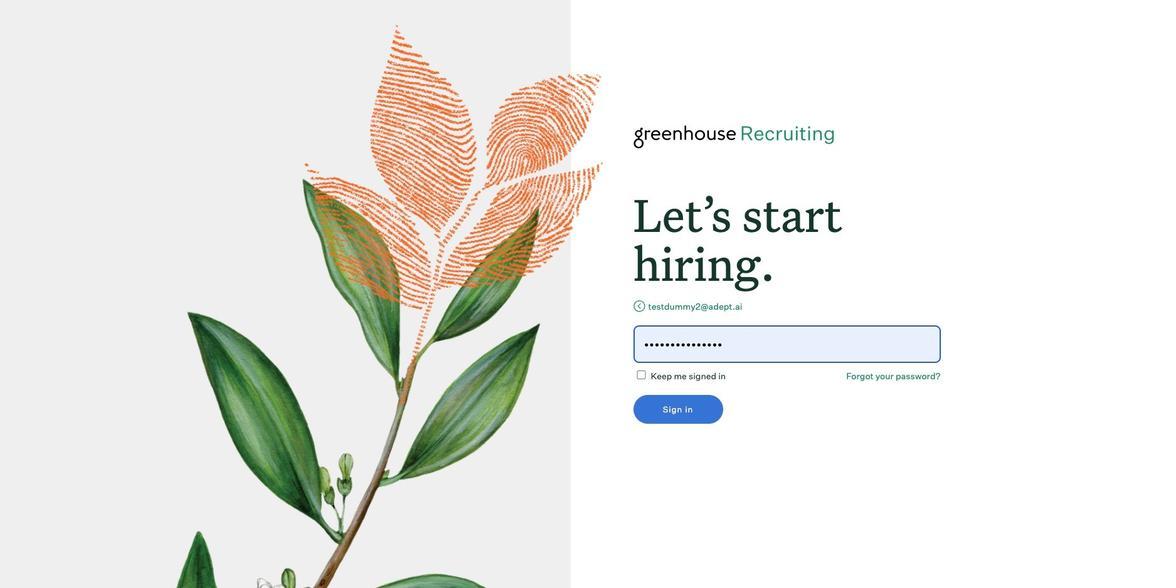 Task type: describe. For each thing, give the bounding box(es) containing it.
Password password field
[[634, 326, 941, 363]]



Task type: locate. For each thing, give the bounding box(es) containing it.
None checkbox
[[634, 371, 649, 380]]



Task type: vqa. For each thing, say whether or not it's contained in the screenshot.
option
yes



